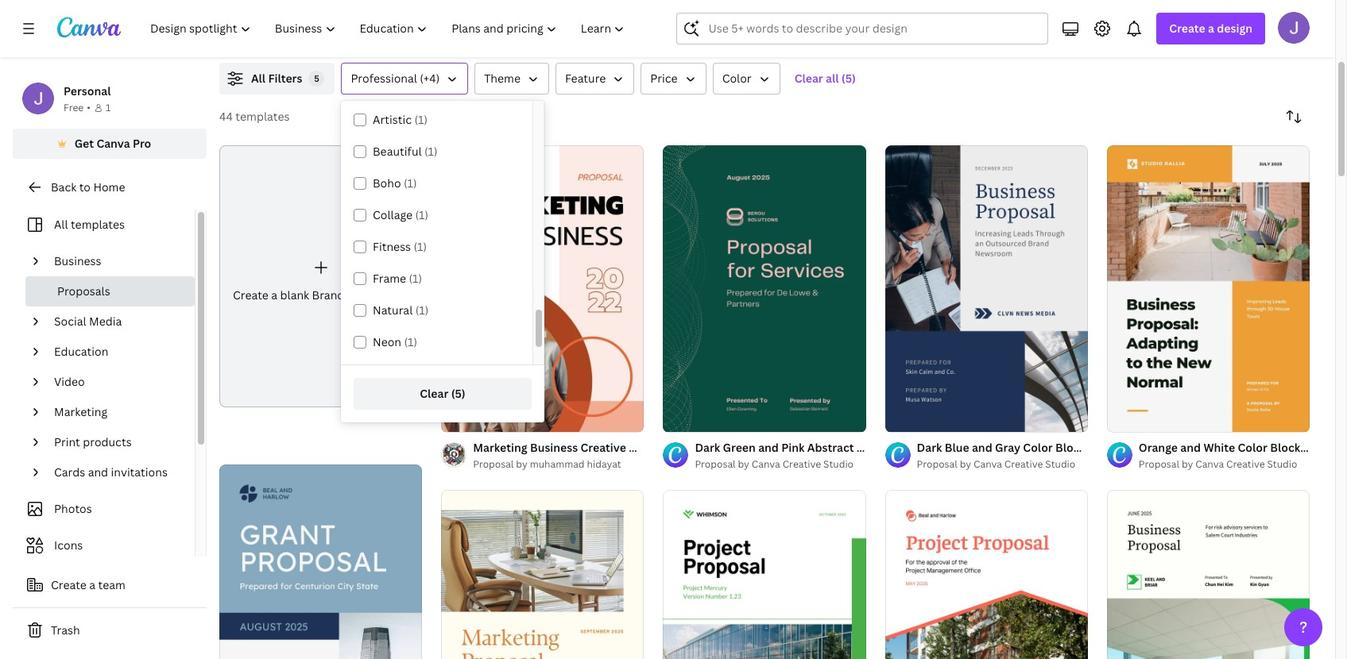 Task type: describe. For each thing, give the bounding box(es) containing it.
marketing business creative pink and orange proposal image
[[441, 146, 644, 432]]

neon
[[373, 335, 401, 350]]

create a design button
[[1157, 13, 1265, 45]]

to
[[79, 180, 91, 195]]

1 for orange
[[1118, 413, 1123, 425]]

social media link
[[48, 307, 185, 337]]

white and green simple corporate (light) project proposal proposal image
[[663, 491, 866, 660]]

1 of 10 link for white
[[1107, 145, 1310, 432]]

of for orange and white color blocks genera
[[1125, 413, 1134, 425]]

blue
[[945, 440, 969, 455]]

marketing for marketing
[[54, 405, 107, 420]]

5 filter options selected element
[[309, 71, 325, 87]]

business link
[[48, 246, 185, 277]]

10 for orange
[[1136, 413, 1146, 425]]

muhammad
[[530, 458, 585, 471]]

marketing for marketing business creative pink and orange proposal proposal by muhammad hidayat
[[473, 440, 527, 455]]

by inside dark blue and gray color blocks general proposal proposal by canva creative studio
[[960, 458, 971, 471]]

marketing business creative pink and orange proposal proposal by muhammad hidayat
[[473, 440, 768, 471]]

color inside the orange and white color blocks genera proposal by canva creative studio
[[1238, 440, 1268, 455]]

professional (+4) button
[[341, 63, 468, 95]]

and inside 'dark green and pink abstract tech general proposal proposal by canva creative studio'
[[758, 440, 779, 455]]

and inside cards and invitations link
[[88, 465, 108, 480]]

print
[[54, 435, 80, 450]]

orange inside marketing business creative pink and orange proposal proposal by muhammad hidayat
[[678, 440, 717, 455]]

frame
[[373, 271, 406, 286]]

clear all (5) button
[[787, 63, 864, 95]]

all
[[826, 71, 839, 86]]

beautiful
[[373, 144, 422, 159]]

proposal inside the orange and white color blocks genera proposal by canva creative studio
[[1139, 458, 1179, 471]]

neon (1)
[[373, 335, 417, 350]]

create for create a design
[[1169, 21, 1206, 36]]

social media
[[54, 314, 122, 329]]

blank
[[280, 288, 309, 303]]

professional (+4)
[[351, 71, 440, 86]]

by inside marketing business creative pink and orange proposal proposal by muhammad hidayat
[[516, 458, 528, 471]]

all filters
[[251, 71, 302, 86]]

1 of 10 for dark
[[674, 413, 703, 425]]

studio inside the orange and white color blocks genera proposal by canva creative studio
[[1267, 458, 1297, 471]]

a for blank
[[271, 288, 277, 303]]

of for dark green and pink abstract tech general proposal
[[681, 413, 690, 425]]

marketing business creative pink and orange proposal link
[[473, 440, 768, 457]]

genera
[[1309, 440, 1347, 455]]

icons link
[[22, 531, 185, 561]]

collage (1)
[[373, 207, 428, 223]]

all templates
[[54, 217, 125, 232]]

proposal inside create a blank brand management proposal element
[[420, 288, 467, 303]]

a for team
[[89, 578, 95, 593]]

trash
[[51, 623, 80, 638]]

•
[[87, 101, 91, 114]]

general for tech
[[885, 440, 927, 455]]

brand
[[312, 288, 344, 303]]

feature
[[565, 71, 606, 86]]

dark blue and gray color blocks general proposal proposal by canva creative studio
[[917, 440, 1187, 471]]

clear (5) button
[[354, 378, 532, 410]]

boho (1)
[[373, 176, 417, 191]]

fitness
[[373, 239, 411, 254]]

personal
[[64, 83, 111, 99]]

orange and white color blocks genera proposal by canva creative studio
[[1139, 440, 1347, 471]]

media
[[89, 314, 122, 329]]

print products link
[[48, 428, 185, 458]]

create a team
[[51, 578, 125, 593]]

white
[[1204, 440, 1235, 455]]

5
[[314, 72, 319, 84]]

get canva pro
[[74, 136, 151, 151]]

Search search field
[[709, 14, 1038, 44]]

design
[[1217, 21, 1253, 36]]

all for all templates
[[54, 217, 68, 232]]

create for create a team
[[51, 578, 87, 593]]

icons
[[54, 538, 83, 553]]

tech
[[857, 440, 882, 455]]

dark green and pink abstract tech general proposal proposal by canva creative studio
[[695, 440, 978, 471]]

pink for abstract
[[781, 440, 805, 455]]

professional
[[351, 71, 417, 86]]

templates for all templates
[[71, 217, 125, 232]]

clear (5)
[[420, 386, 466, 401]]

2 brand management proposal templates image from the left
[[1070, 0, 1210, 15]]

fitness (1)
[[373, 239, 427, 254]]

dark for dark blue and gray color blocks general proposal
[[917, 440, 942, 455]]

general for blocks
[[1094, 440, 1136, 455]]

color button
[[713, 63, 780, 95]]

canva inside button
[[96, 136, 130, 151]]

and inside dark blue and gray color blocks general proposal proposal by canva creative studio
[[972, 440, 992, 455]]

abstract
[[807, 440, 854, 455]]

business inside marketing business creative pink and orange proposal proposal by muhammad hidayat
[[530, 440, 578, 455]]

clear for clear (5)
[[420, 386, 449, 401]]

cards and invitations
[[54, 465, 168, 480]]

44 templates
[[219, 109, 290, 124]]

photos link
[[22, 494, 185, 525]]

all for all filters
[[251, 71, 266, 86]]

trash link
[[13, 615, 207, 647]]

(5) inside "button"
[[451, 386, 466, 401]]

jacob simon image
[[1278, 12, 1310, 44]]

a for design
[[1208, 21, 1214, 36]]

video link
[[48, 367, 185, 397]]

social
[[54, 314, 86, 329]]

and inside the orange and white color blocks genera proposal by canva creative studio
[[1181, 440, 1201, 455]]

proposal by canva creative studio link for gray
[[917, 457, 1088, 473]]

proposals
[[57, 284, 110, 299]]

dark green and pink abstract tech general proposal image
[[663, 146, 866, 432]]

create a design
[[1169, 21, 1253, 36]]



Task type: vqa. For each thing, say whether or not it's contained in the screenshot.
first Apply style image from left
no



Task type: locate. For each thing, give the bounding box(es) containing it.
all left filters
[[251, 71, 266, 86]]

team
[[98, 578, 125, 593]]

all down the back
[[54, 217, 68, 232]]

clear for clear all (5)
[[795, 71, 823, 86]]

0 horizontal spatial 1
[[106, 101, 111, 114]]

canva left pro
[[96, 136, 130, 151]]

dark green and pink abstract tech general proposal link
[[695, 440, 978, 457]]

0 horizontal spatial all
[[54, 217, 68, 232]]

1 of 10
[[674, 413, 703, 425], [1118, 413, 1146, 425]]

2 horizontal spatial a
[[1208, 21, 1214, 36]]

dark left green
[[695, 440, 720, 455]]

1 horizontal spatial marketing
[[473, 440, 527, 455]]

gray
[[995, 440, 1021, 455]]

a inside "create a design" 'dropdown button'
[[1208, 21, 1214, 36]]

education link
[[48, 337, 185, 367]]

create down icons
[[51, 578, 87, 593]]

2 vertical spatial a
[[89, 578, 95, 593]]

(1) right frame
[[409, 271, 422, 286]]

0 vertical spatial marketing
[[54, 405, 107, 420]]

2 horizontal spatial color
[[1238, 440, 1268, 455]]

general inside 'dark green and pink abstract tech general proposal proposal by canva creative studio'
[[885, 440, 927, 455]]

(5) inside button
[[842, 71, 856, 86]]

2 of from the left
[[1125, 413, 1134, 425]]

1 horizontal spatial a
[[271, 288, 277, 303]]

business
[[54, 254, 101, 269], [530, 440, 578, 455]]

create a blank brand management proposal link
[[219, 145, 467, 408]]

pink for and
[[629, 440, 652, 455]]

free
[[64, 101, 84, 114]]

2 proposal by canva creative studio link from the left
[[917, 457, 1088, 473]]

frame (1)
[[373, 271, 422, 286]]

(1) right the natural
[[415, 303, 429, 318]]

(1) right collage
[[415, 207, 428, 223]]

studio down dark blue and gray color blocks general proposal link
[[1045, 458, 1076, 471]]

and right blue at bottom
[[972, 440, 992, 455]]

1 vertical spatial templates
[[71, 217, 125, 232]]

2 orange from the left
[[1139, 440, 1178, 455]]

0 horizontal spatial orange
[[678, 440, 717, 455]]

marketing inside marketing business creative pink and orange proposal proposal by muhammad hidayat
[[473, 440, 527, 455]]

1 right •
[[106, 101, 111, 114]]

canva inside dark blue and gray color blocks general proposal proposal by canva creative studio
[[974, 458, 1002, 471]]

and left green
[[655, 440, 675, 455]]

studio for color
[[1045, 458, 1076, 471]]

(1)
[[414, 112, 428, 127], [424, 144, 438, 159], [404, 176, 417, 191], [415, 207, 428, 223], [414, 239, 427, 254], [409, 271, 422, 286], [415, 303, 429, 318], [404, 335, 417, 350]]

a left design
[[1208, 21, 1214, 36]]

marketing link
[[48, 397, 185, 428]]

video
[[54, 374, 85, 389]]

artistic
[[373, 112, 412, 127]]

free •
[[64, 101, 91, 114]]

by left the muhammad
[[516, 458, 528, 471]]

0 horizontal spatial templates
[[71, 217, 125, 232]]

0 horizontal spatial general
[[885, 440, 927, 455]]

proposal by canva creative studio link down green
[[695, 457, 866, 473]]

(1) right fitness
[[414, 239, 427, 254]]

1 of from the left
[[681, 413, 690, 425]]

Sort by button
[[1278, 101, 1310, 133]]

3 proposal by canva creative studio link from the left
[[1139, 457, 1310, 473]]

3 studio from the left
[[1267, 458, 1297, 471]]

creative down gray
[[1005, 458, 1043, 471]]

(1) for natural (1)
[[415, 303, 429, 318]]

create a blank brand management proposal
[[233, 288, 467, 303]]

studio
[[823, 458, 854, 471], [1045, 458, 1076, 471], [1267, 458, 1297, 471]]

2 1 of 10 from the left
[[1118, 413, 1146, 425]]

by down orange and white color blocks genera link
[[1182, 458, 1193, 471]]

price button
[[641, 63, 706, 95]]

theme button
[[475, 63, 549, 95]]

invitations
[[111, 465, 168, 480]]

1 dark from the left
[[695, 440, 720, 455]]

color
[[722, 71, 752, 86], [1023, 440, 1053, 455], [1238, 440, 1268, 455]]

1 horizontal spatial orange
[[1139, 440, 1178, 455]]

2 blocks from the left
[[1270, 440, 1306, 455]]

creative inside marketing business creative pink and orange proposal proposal by muhammad hidayat
[[581, 440, 626, 455]]

cards
[[54, 465, 85, 480]]

0 horizontal spatial 1 of 10 link
[[663, 145, 866, 432]]

natural (1)
[[373, 303, 429, 318]]

all templates link
[[22, 210, 185, 240]]

2 studio from the left
[[1045, 458, 1076, 471]]

marketing down video
[[54, 405, 107, 420]]

(+4)
[[420, 71, 440, 86]]

4 by from the left
[[1182, 458, 1193, 471]]

home
[[93, 180, 125, 195]]

artistic (1)
[[373, 112, 428, 127]]

boho
[[373, 176, 401, 191]]

0 vertical spatial a
[[1208, 21, 1214, 36]]

3 by from the left
[[960, 458, 971, 471]]

create inside 'dropdown button'
[[1169, 21, 1206, 36]]

1 1 of 10 from the left
[[674, 413, 703, 425]]

1 horizontal spatial all
[[251, 71, 266, 86]]

1 vertical spatial all
[[54, 217, 68, 232]]

1 horizontal spatial of
[[1125, 413, 1134, 425]]

blocks
[[1056, 440, 1091, 455], [1270, 440, 1306, 455]]

1 up marketing business creative pink and orange proposal link
[[674, 413, 679, 425]]

dark inside dark blue and gray color blocks general proposal proposal by canva creative studio
[[917, 440, 942, 455]]

proposal by canva creative studio link down gray
[[917, 457, 1088, 473]]

(1) right boho
[[404, 176, 417, 191]]

0 horizontal spatial business
[[54, 254, 101, 269]]

2 by from the left
[[738, 458, 749, 471]]

1 horizontal spatial color
[[1023, 440, 1053, 455]]

color right gray
[[1023, 440, 1053, 455]]

0 horizontal spatial clear
[[420, 386, 449, 401]]

green
[[723, 440, 756, 455]]

pro
[[133, 136, 151, 151]]

color right price button
[[722, 71, 752, 86]]

1 general from the left
[[885, 440, 927, 455]]

clear inside button
[[795, 71, 823, 86]]

2 vertical spatial create
[[51, 578, 87, 593]]

1 vertical spatial create
[[233, 288, 269, 303]]

1 1 of 10 link from the left
[[663, 145, 866, 432]]

1 horizontal spatial pink
[[781, 440, 805, 455]]

clear
[[795, 71, 823, 86], [420, 386, 449, 401]]

and left white
[[1181, 440, 1201, 455]]

proposal by canva creative studio link for pink
[[695, 457, 866, 473]]

beautiful (1)
[[373, 144, 438, 159]]

10 for dark
[[692, 413, 703, 425]]

0 horizontal spatial studio
[[823, 458, 854, 471]]

(1) for boho (1)
[[404, 176, 417, 191]]

cards and invitations link
[[48, 458, 185, 488]]

creative inside the orange and white color blocks genera proposal by canva creative studio
[[1226, 458, 1265, 471]]

canva down gray
[[974, 458, 1002, 471]]

1 horizontal spatial templates
[[236, 109, 290, 124]]

1 horizontal spatial dark
[[917, 440, 942, 455]]

and right cards
[[88, 465, 108, 480]]

brand management proposal templates image
[[971, 0, 1310, 44], [1070, 0, 1210, 15]]

1 vertical spatial business
[[530, 440, 578, 455]]

1 for dark
[[674, 413, 679, 425]]

dark inside 'dark green and pink abstract tech general proposal proposal by canva creative studio'
[[695, 440, 720, 455]]

proposal by canva creative studio link down white
[[1139, 457, 1310, 473]]

44
[[219, 109, 233, 124]]

0 vertical spatial all
[[251, 71, 266, 86]]

1 vertical spatial marketing
[[473, 440, 527, 455]]

(1) for beautiful (1)
[[424, 144, 438, 159]]

1 by from the left
[[516, 458, 528, 471]]

blocks inside the orange and white color blocks genera proposal by canva creative studio
[[1270, 440, 1306, 455]]

1 vertical spatial (5)
[[451, 386, 466, 401]]

2 dark from the left
[[917, 440, 942, 455]]

marketing
[[54, 405, 107, 420], [473, 440, 527, 455]]

1 orange from the left
[[678, 440, 717, 455]]

(1) for fitness (1)
[[414, 239, 427, 254]]

(1) right beautiful at the left
[[424, 144, 438, 159]]

create a blank brand management proposal element
[[219, 145, 467, 408]]

creative up 'hidayat'
[[581, 440, 626, 455]]

1 of 10 link for and
[[663, 145, 866, 432]]

cream and orange simple corporate (light) marketing proposal proposal image
[[441, 491, 644, 660]]

top level navigation element
[[140, 13, 639, 45]]

0 horizontal spatial (5)
[[451, 386, 466, 401]]

general
[[885, 440, 927, 455], [1094, 440, 1136, 455]]

business up proposals
[[54, 254, 101, 269]]

2 general from the left
[[1094, 440, 1136, 455]]

1 horizontal spatial create
[[233, 288, 269, 303]]

0 horizontal spatial 10
[[692, 413, 703, 425]]

0 vertical spatial create
[[1169, 21, 1206, 36]]

price
[[650, 71, 678, 86]]

1 horizontal spatial proposal by canva creative studio link
[[917, 457, 1088, 473]]

dark blue and gray color blocks general proposal link
[[917, 440, 1187, 457]]

education
[[54, 344, 108, 359]]

get canva pro button
[[13, 129, 207, 159]]

create a team button
[[13, 570, 207, 602]]

proposal
[[420, 288, 467, 303], [720, 440, 768, 455], [930, 440, 978, 455], [1139, 440, 1187, 455], [473, 458, 514, 471], [695, 458, 736, 471], [917, 458, 958, 471], [1139, 458, 1179, 471]]

1 horizontal spatial 1 of 10 link
[[1107, 145, 1310, 432]]

a inside create a team button
[[89, 578, 95, 593]]

studio for abstract
[[823, 458, 854, 471]]

get
[[74, 136, 94, 151]]

pink inside 'dark green and pink abstract tech general proposal proposal by canva creative studio'
[[781, 440, 805, 455]]

hidayat
[[587, 458, 621, 471]]

natural
[[373, 303, 413, 318]]

0 horizontal spatial create
[[51, 578, 87, 593]]

2 pink from the left
[[781, 440, 805, 455]]

color right white
[[1238, 440, 1268, 455]]

orange and white color blocks general proposal image
[[1107, 146, 1310, 432]]

(1) for neon (1)
[[404, 335, 417, 350]]

studio down orange and white color blocks genera link
[[1267, 458, 1297, 471]]

2 1 of 10 link from the left
[[1107, 145, 1310, 432]]

creative inside dark blue and gray color blocks general proposal proposal by canva creative studio
[[1005, 458, 1043, 471]]

0 horizontal spatial dark
[[695, 440, 720, 455]]

studio down dark green and pink abstract tech general proposal link
[[823, 458, 854, 471]]

pink
[[629, 440, 652, 455], [781, 440, 805, 455]]

creative down orange and white color blocks genera link
[[1226, 458, 1265, 471]]

1 vertical spatial clear
[[420, 386, 449, 401]]

a left team
[[89, 578, 95, 593]]

proposal by canva creative studio link for color
[[1139, 457, 1310, 473]]

canva inside the orange and white color blocks genera proposal by canva creative studio
[[1196, 458, 1224, 471]]

1 horizontal spatial studio
[[1045, 458, 1076, 471]]

2 10 from the left
[[1136, 413, 1146, 425]]

1 studio from the left
[[823, 458, 854, 471]]

studio inside dark blue and gray color blocks general proposal proposal by canva creative studio
[[1045, 458, 1076, 471]]

dark left blue at bottom
[[917, 440, 942, 455]]

0 horizontal spatial 1 of 10
[[674, 413, 703, 425]]

1 horizontal spatial blocks
[[1270, 440, 1306, 455]]

1
[[106, 101, 111, 114], [674, 413, 679, 425], [1118, 413, 1123, 425]]

pink inside marketing business creative pink and orange proposal proposal by muhammad hidayat
[[629, 440, 652, 455]]

creative inside 'dark green and pink abstract tech general proposal proposal by canva creative studio'
[[783, 458, 821, 471]]

filters
[[268, 71, 302, 86]]

1 horizontal spatial general
[[1094, 440, 1136, 455]]

theme
[[484, 71, 521, 86]]

0 horizontal spatial proposal by canva creative studio link
[[695, 457, 866, 473]]

0 horizontal spatial color
[[722, 71, 752, 86]]

by
[[516, 458, 528, 471], [738, 458, 749, 471], [960, 458, 971, 471], [1182, 458, 1193, 471]]

canva down white
[[1196, 458, 1224, 471]]

and inside marketing business creative pink and orange proposal proposal by muhammad hidayat
[[655, 440, 675, 455]]

blocks left 'genera'
[[1270, 440, 1306, 455]]

orange and white color blocks genera link
[[1139, 440, 1347, 457]]

1 pink from the left
[[629, 440, 652, 455]]

canva down green
[[752, 458, 780, 471]]

clear all (5)
[[795, 71, 856, 86]]

templates
[[236, 109, 290, 124], [71, 217, 125, 232]]

management
[[347, 288, 417, 303]]

blocks inside dark blue and gray color blocks general proposal proposal by canva creative studio
[[1056, 440, 1091, 455]]

templates for 44 templates
[[236, 109, 290, 124]]

create left design
[[1169, 21, 1206, 36]]

creative down abstract
[[783, 458, 821, 471]]

(1) right the neon at the bottom left of the page
[[404, 335, 417, 350]]

2 horizontal spatial 1
[[1118, 413, 1123, 425]]

orange left green
[[678, 440, 717, 455]]

0 horizontal spatial marketing
[[54, 405, 107, 420]]

orange left white
[[1139, 440, 1178, 455]]

create for create a blank brand management proposal
[[233, 288, 269, 303]]

1 horizontal spatial 1
[[674, 413, 679, 425]]

1 horizontal spatial 10
[[1136, 413, 1146, 425]]

1 horizontal spatial 1 of 10
[[1118, 413, 1146, 425]]

of
[[681, 413, 690, 425], [1125, 413, 1134, 425]]

create left blank
[[233, 288, 269, 303]]

proposal by canva creative studio link
[[695, 457, 866, 473], [917, 457, 1088, 473], [1139, 457, 1310, 473]]

general inside dark blue and gray color blocks general proposal proposal by canva creative studio
[[1094, 440, 1136, 455]]

dark for dark green and pink abstract tech general proposal
[[695, 440, 720, 455]]

(1) for artistic (1)
[[414, 112, 428, 127]]

1 blocks from the left
[[1056, 440, 1091, 455]]

and right green
[[758, 440, 779, 455]]

canva
[[96, 136, 130, 151], [752, 458, 780, 471], [974, 458, 1002, 471], [1196, 458, 1224, 471]]

1 horizontal spatial clear
[[795, 71, 823, 86]]

1 vertical spatial a
[[271, 288, 277, 303]]

canva inside 'dark green and pink abstract tech general proposal proposal by canva creative studio'
[[752, 458, 780, 471]]

by inside the orange and white color blocks genera proposal by canva creative studio
[[1182, 458, 1193, 471]]

1 up dark blue and gray color blocks general proposal link
[[1118, 413, 1123, 425]]

blue and gray color blocks general proposal image
[[219, 465, 422, 660]]

by down blue at bottom
[[960, 458, 971, 471]]

back to home link
[[13, 172, 207, 203]]

color inside dark blue and gray color blocks general proposal proposal by canva creative studio
[[1023, 440, 1053, 455]]

create inside button
[[51, 578, 87, 593]]

dark blue and gray color blocks general proposal image
[[885, 146, 1088, 432]]

2 horizontal spatial proposal by canva creative studio link
[[1139, 457, 1310, 473]]

color inside button
[[722, 71, 752, 86]]

by inside 'dark green and pink abstract tech general proposal proposal by canva creative studio'
[[738, 458, 749, 471]]

0 horizontal spatial a
[[89, 578, 95, 593]]

(1) for collage (1)
[[415, 207, 428, 223]]

0 horizontal spatial pink
[[629, 440, 652, 455]]

1 horizontal spatial (5)
[[842, 71, 856, 86]]

(1) for frame (1)
[[409, 271, 422, 286]]

back
[[51, 180, 76, 195]]

by down green
[[738, 458, 749, 471]]

studio inside 'dark green and pink abstract tech general proposal proposal by canva creative studio'
[[823, 458, 854, 471]]

0 horizontal spatial of
[[681, 413, 690, 425]]

products
[[83, 435, 132, 450]]

orange
[[678, 440, 717, 455], [1139, 440, 1178, 455]]

templates right '44'
[[236, 109, 290, 124]]

grey and red minimal photocentric project proposal proposal image
[[885, 491, 1088, 660]]

2 horizontal spatial create
[[1169, 21, 1206, 36]]

green and white minimal photocentric business proposal proposal image
[[1107, 491, 1310, 660]]

orange inside the orange and white color blocks genera proposal by canva creative studio
[[1139, 440, 1178, 455]]

0 vertical spatial templates
[[236, 109, 290, 124]]

0 horizontal spatial blocks
[[1056, 440, 1091, 455]]

2 horizontal spatial studio
[[1267, 458, 1297, 471]]

templates down back to home
[[71, 217, 125, 232]]

collage
[[373, 207, 413, 223]]

a left blank
[[271, 288, 277, 303]]

1 of 10 for orange
[[1118, 413, 1146, 425]]

clear inside "button"
[[420, 386, 449, 401]]

marketing up proposal by muhammad hidayat link
[[473, 440, 527, 455]]

a inside create a blank brand management proposal element
[[271, 288, 277, 303]]

1 brand management proposal templates image from the left
[[971, 0, 1310, 44]]

business up the muhammad
[[530, 440, 578, 455]]

1 horizontal spatial business
[[530, 440, 578, 455]]

feature button
[[556, 63, 635, 95]]

None search field
[[677, 13, 1049, 45]]

0 vertical spatial business
[[54, 254, 101, 269]]

0 vertical spatial clear
[[795, 71, 823, 86]]

blocks right gray
[[1056, 440, 1091, 455]]

1 10 from the left
[[692, 413, 703, 425]]

(1) right artistic
[[414, 112, 428, 127]]

proposal by muhammad hidayat link
[[473, 457, 644, 473]]

1 proposal by canva creative studio link from the left
[[695, 457, 866, 473]]

a
[[1208, 21, 1214, 36], [271, 288, 277, 303], [89, 578, 95, 593]]

0 vertical spatial (5)
[[842, 71, 856, 86]]



